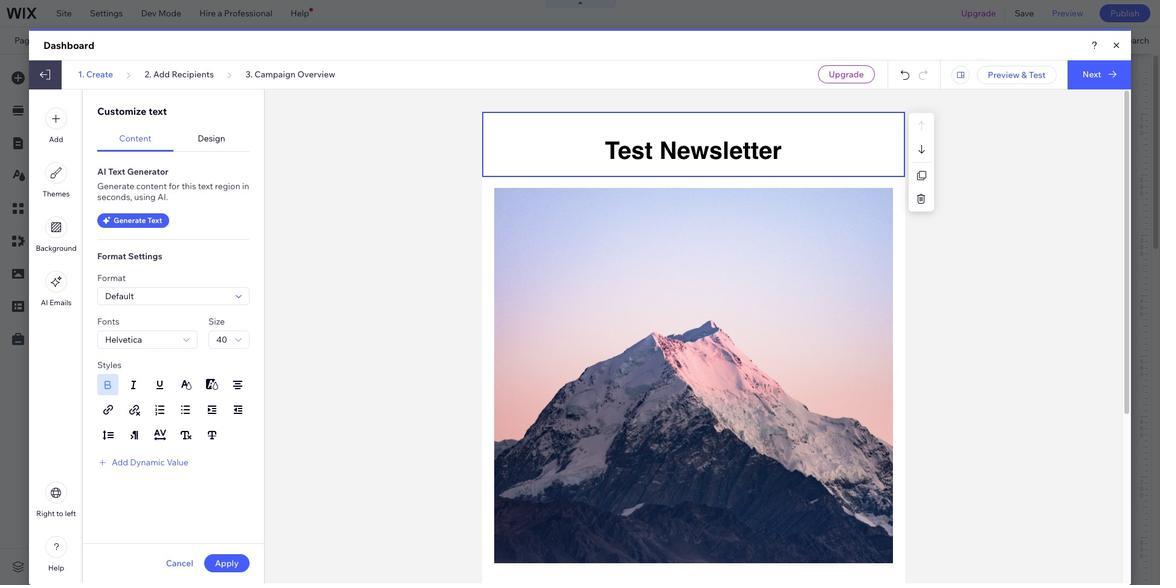Task type: vqa. For each thing, say whether or not it's contained in the screenshot.
the bottommost (Sidebar)
no



Task type: locate. For each thing, give the bounding box(es) containing it.
search results
[[46, 35, 120, 46]]

hire
[[200, 8, 216, 19]]

preview button
[[1044, 0, 1093, 27]]

a
[[218, 8, 222, 19]]

results
[[82, 35, 120, 46]]

https://jamespeterson1902.wixsite.com/my-
[[208, 35, 380, 46]]

hire a professional
[[200, 8, 273, 19]]

?
[[1053, 85, 1057, 93]]

dev
[[141, 8, 157, 19]]

site
[[56, 8, 72, 19]]

settings
[[90, 8, 123, 19]]

save
[[1015, 8, 1035, 19]]

search
[[46, 35, 81, 46]]

help
[[291, 8, 309, 19]]

connect
[[400, 35, 434, 46]]

100%
[[1009, 35, 1030, 46]]

tools button
[[1039, 27, 1096, 54]]

https://jamespeterson1902.wixsite.com/my-site connect your domain
[[208, 35, 486, 46]]



Task type: describe. For each thing, give the bounding box(es) containing it.
your
[[436, 35, 453, 46]]

publish
[[1111, 8, 1140, 19]]

domain
[[455, 35, 486, 46]]

save button
[[1006, 0, 1044, 27]]

preview
[[1053, 8, 1084, 19]]

dev mode
[[141, 8, 181, 19]]

publish button
[[1100, 4, 1151, 22]]

tools
[[1065, 35, 1086, 46]]

search button
[[1097, 27, 1161, 54]]

100% button
[[989, 27, 1039, 54]]

professional
[[224, 8, 273, 19]]

upgrade
[[962, 8, 997, 19]]

search
[[1122, 35, 1150, 46]]

? button
[[1053, 85, 1057, 93]]

site
[[380, 35, 394, 46]]

mode
[[158, 8, 181, 19]]



